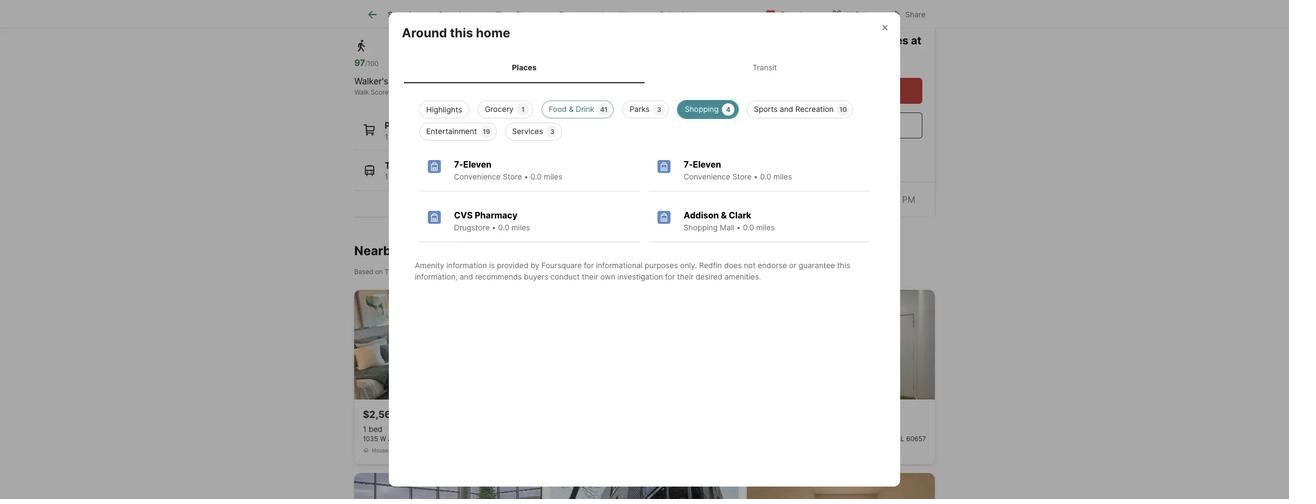 Task type: describe. For each thing, give the bounding box(es) containing it.
• left x9
[[524, 172, 528, 181]]

38
[[422, 132, 431, 141]]

shopping inside addison & clark shopping mall • 0.0 miles
[[684, 223, 718, 232]]

does
[[724, 261, 742, 270]]

provided
[[497, 261, 529, 270]]

2 eleven from the left
[[693, 159, 721, 170]]

buyers
[[524, 272, 548, 281]]

156,
[[451, 172, 466, 181]]

at inside the residences at addison and clark
[[911, 34, 922, 47]]

clark left the chicago
[[484, 268, 499, 276]]

36,
[[482, 172, 493, 181]]

schools
[[659, 10, 688, 19]]

pm
[[902, 194, 915, 205]]

1 vertical spatial near
[[501, 268, 515, 276]]

cvs
[[454, 210, 473, 221]]

home
[[476, 26, 510, 41]]

grocery
[[485, 104, 514, 114]]

around this home dialog
[[389, 13, 900, 487]]

share
[[905, 9, 926, 19]]

60657
[[906, 436, 926, 444]]

97 /100
[[354, 57, 379, 68]]

clark inside addison & clark shopping mall • 0.0 miles
[[729, 210, 751, 221]]

& for clark
[[721, 210, 727, 221]]

sports and recreation
[[754, 104, 834, 114]]

by
[[531, 261, 539, 270]]

and inside amenity information is provided by foursquare for informational purposes only. redfin does not endorse or guarantee this information, and recommends buyers conduct their own investigation for their desired amenities.
[[460, 272, 473, 281]]

1 store from the left
[[503, 172, 522, 181]]

around
[[402, 26, 447, 41]]

1 7-eleven convenience store • 0.0 miles from the left
[[454, 159, 562, 181]]

open today: 10:00 am-6:00 pm
[[786, 194, 915, 205]]

only.
[[680, 261, 697, 270]]

148,
[[402, 172, 417, 181]]

favorite
[[780, 9, 809, 19]]

0 vertical spatial this
[[450, 26, 473, 41]]

/100
[[365, 59, 379, 67]]

information
[[446, 261, 487, 270]]

walker's paradise walk score ®
[[354, 76, 426, 96]]

residences for transportation near the residences at addison and clark
[[459, 13, 508, 24]]

1 7- from the left
[[454, 159, 463, 170]]

152,
[[434, 172, 449, 181]]

at for based on the residences at addison and clark near chicago
[[435, 268, 441, 276]]

1 chicago, from the left
[[453, 436, 480, 444]]

955-
[[843, 436, 858, 444]]

cvs pharmacy drugstore • 0.0 miles
[[454, 210, 530, 232]]

transportation
[[354, 13, 418, 24]]

parks
[[486, 132, 505, 141]]

food & drink
[[549, 104, 594, 114]]

transit tab
[[645, 54, 885, 81]]

10
[[839, 105, 847, 114]]

60613
[[489, 436, 509, 444]]

fees tab
[[547, 2, 588, 28]]

addison & clark shopping mall • 0.0 miles
[[684, 210, 775, 232]]

8,
[[507, 172, 514, 181]]

drugstore
[[454, 223, 490, 232]]

and inside the residences at addison and clark
[[825, 50, 845, 63]]

is
[[489, 261, 495, 270]]

rentals
[[401, 243, 443, 259]]

1 il from the left
[[482, 436, 488, 444]]

bikeable
[[580, 76, 614, 86]]

6:00
[[881, 194, 900, 205]]

at for transportation near the residences at addison and clark
[[510, 13, 519, 24]]

recreation
[[795, 104, 834, 114]]

& for drink
[[569, 104, 574, 114]]

schools tab
[[647, 2, 700, 28]]

miles inside addison & clark shopping mall • 0.0 miles
[[756, 223, 775, 232]]

w for 1035
[[380, 436, 386, 444]]

food
[[549, 104, 567, 114]]

and right "plans"
[[558, 13, 574, 24]]

1 horizontal spatial for
[[665, 272, 675, 281]]

1 bed
[[363, 425, 382, 435]]

drink
[[576, 104, 594, 114]]

0 vertical spatial near
[[420, 13, 439, 24]]

2 store from the left
[[732, 172, 752, 181]]

excellent
[[460, 76, 497, 86]]

amenities tab
[[588, 2, 647, 28]]

0 horizontal spatial for
[[584, 261, 594, 270]]

transit for transit 135, 148, 151, 152, 156, 22, 36, 77, 8, 80, x9
[[385, 160, 414, 171]]

miles inside cvs pharmacy drugstore • 0.0 miles
[[512, 223, 530, 232]]

miles up open
[[774, 172, 792, 181]]

restaurants,
[[434, 132, 476, 141]]

fees
[[559, 10, 576, 19]]

endorse
[[758, 261, 787, 270]]

x-out button
[[822, 2, 877, 25]]

x-out
[[847, 9, 867, 19]]

151,
[[419, 172, 432, 181]]

places for places 1 grocery, 38 restaurants, 3 parks
[[385, 120, 413, 131]]

the residences at addison and clark
[[779, 34, 922, 63]]

transit 135, 148, 151, 152, 156, 22, 36, 77, 8, 80, x9
[[385, 160, 539, 181]]

1 for 1
[[521, 105, 525, 114]]

0.0 inside cvs pharmacy drugstore • 0.0 miles
[[498, 223, 509, 232]]

paradise
[[391, 76, 426, 86]]

1 convenience from the left
[[454, 172, 501, 181]]

am-
[[864, 194, 881, 205]]

il inside 955 w cornelia ave unit cl-955-3a, chicago, il 60657 button
[[899, 436, 905, 444]]

places 1 grocery, 38 restaurants, 3 parks
[[385, 120, 505, 141]]

2 7-eleven convenience store • 0.0 miles from the left
[[684, 159, 792, 181]]

photo of 1027 w addison st unit 727, chicago, il 60613 image
[[354, 474, 542, 500]]

open
[[786, 194, 808, 205]]

tab list containing search
[[354, 0, 708, 28]]

grocery,
[[390, 132, 420, 141]]

832,
[[438, 436, 451, 444]]

unit for 832,
[[423, 436, 436, 444]]

based
[[354, 268, 373, 276]]

based on the residences at addison and clark near chicago
[[354, 268, 542, 276]]

photo of 955 w cornelia ave unit cl-955-3a, chicago, il 60657 image
[[747, 290, 935, 400]]

floor plans
[[496, 10, 535, 19]]

sports
[[754, 104, 778, 114]]

0.0 inside addison & clark shopping mall • 0.0 miles
[[743, 223, 754, 232]]

and inside list box
[[780, 104, 793, 114]]

chicago, inside button
[[870, 436, 897, 444]]

• inside addison & clark shopping mall • 0.0 miles
[[737, 223, 741, 232]]

out
[[855, 9, 867, 19]]

informational
[[596, 261, 643, 270]]

and left is
[[470, 268, 482, 276]]

bed
[[369, 425, 382, 435]]

pharmacy
[[475, 210, 517, 221]]

very
[[559, 76, 578, 86]]

the for based on the residences at addison and clark near chicago
[[385, 268, 397, 276]]



Task type: vqa. For each thing, say whether or not it's contained in the screenshot.
Mortgage inside the dropdown button
no



Task type: locate. For each thing, give the bounding box(es) containing it.
0 vertical spatial tab list
[[354, 0, 708, 28]]

2 horizontal spatial 3
[[657, 105, 661, 114]]

0 vertical spatial places
[[512, 63, 537, 72]]

clark down "out"
[[848, 50, 876, 63]]

97
[[354, 57, 365, 68]]

unit left cl-
[[818, 436, 830, 444]]

addison left fees
[[521, 13, 556, 24]]

1 vertical spatial the
[[824, 34, 845, 47]]

this right guarantee
[[837, 261, 850, 270]]

0 horizontal spatial 7-
[[454, 159, 463, 170]]

list box containing grocery
[[411, 96, 879, 141]]

0 horizontal spatial transit
[[385, 160, 414, 171]]

search
[[388, 10, 414, 19]]

unit for cl-
[[818, 436, 830, 444]]

®
[[388, 88, 393, 96]]

recommends
[[475, 272, 522, 281]]

miles right x9
[[544, 172, 562, 181]]

1 vertical spatial transit
[[385, 160, 414, 171]]

the for transportation near the residences at addison and clark
[[441, 13, 457, 24]]

0 horizontal spatial at
[[435, 268, 441, 276]]

0 horizontal spatial near
[[420, 13, 439, 24]]

0 vertical spatial at
[[510, 13, 519, 24]]

0 vertical spatial residences
[[459, 13, 508, 24]]

1 horizontal spatial near
[[501, 268, 515, 276]]

22,
[[468, 172, 480, 181]]

chicago, right 832,
[[453, 436, 480, 444]]

77,
[[495, 172, 505, 181]]

2 chicago, from the left
[[870, 436, 897, 444]]

0 vertical spatial transit
[[753, 63, 777, 72]]

1 vertical spatial &
[[721, 210, 727, 221]]

3 for parks
[[657, 105, 661, 114]]

entertainment
[[426, 127, 477, 136]]

walk
[[354, 88, 369, 96]]

ave
[[805, 436, 816, 444]]

overview tab
[[426, 2, 484, 28]]

1 left bed
[[363, 425, 366, 435]]

1 vertical spatial for
[[665, 272, 675, 281]]

0 vertical spatial &
[[569, 104, 574, 114]]

1 horizontal spatial places
[[512, 63, 537, 72]]

unit right 'st'
[[423, 436, 436, 444]]

3 inside places 1 grocery, 38 restaurants, 3 parks
[[479, 132, 483, 141]]

0.0
[[531, 172, 542, 181], [760, 172, 771, 181], [498, 223, 509, 232], [743, 223, 754, 232]]

& inside addison & clark shopping mall • 0.0 miles
[[721, 210, 727, 221]]

0 horizontal spatial places
[[385, 120, 413, 131]]

2 horizontal spatial residences
[[847, 34, 909, 47]]

19
[[483, 128, 490, 136]]

2 w from the left
[[770, 436, 776, 444]]

1 inside list box
[[521, 105, 525, 114]]

the up around this home
[[441, 13, 457, 24]]

1 vertical spatial tab list
[[402, 52, 887, 83]]

1 horizontal spatial convenience
[[684, 172, 730, 181]]

places for places
[[512, 63, 537, 72]]

very bikeable
[[559, 76, 614, 86]]

il left 60657 in the bottom right of the page
[[899, 436, 905, 444]]

chicago,
[[453, 436, 480, 444], [870, 436, 897, 444]]

7-eleven convenience store • 0.0 miles
[[454, 159, 562, 181], [684, 159, 792, 181]]

addison up redfin
[[684, 210, 719, 221]]

• down pharmacy
[[492, 223, 496, 232]]

places up transit
[[512, 63, 537, 72]]

investigation
[[618, 272, 663, 281]]

1 horizontal spatial 7-
[[684, 159, 693, 170]]

addison down "favorite"
[[779, 50, 823, 63]]

w right 955
[[770, 436, 776, 444]]

and down the x-out button
[[825, 50, 845, 63]]

1 horizontal spatial unit
[[818, 436, 830, 444]]

store
[[503, 172, 522, 181], [732, 172, 752, 181]]

0 horizontal spatial 3
[[479, 132, 483, 141]]

clark inside the residences at addison and clark
[[848, 50, 876, 63]]

3 down food at top
[[550, 128, 555, 136]]

1 up services
[[521, 105, 525, 114]]

955 w cornelia ave unit cl-955-3a, chicago, il 60657 button
[[747, 290, 935, 465]]

addison left 'st'
[[388, 436, 413, 444]]

1 horizontal spatial store
[[732, 172, 752, 181]]

parks
[[630, 104, 650, 114]]

0 horizontal spatial w
[[380, 436, 386, 444]]

own
[[600, 272, 615, 281]]

0 horizontal spatial il
[[482, 436, 488, 444]]

2 vertical spatial at
[[435, 268, 441, 276]]

convenience
[[454, 172, 501, 181], [684, 172, 730, 181]]

0 vertical spatial 1
[[521, 105, 525, 114]]

list box inside 'around this home' 'dialog'
[[411, 96, 879, 141]]

0 horizontal spatial store
[[503, 172, 522, 181]]

2 horizontal spatial the
[[824, 34, 845, 47]]

score
[[371, 88, 388, 96]]

the inside the residences at addison and clark
[[824, 34, 845, 47]]

1 their from the left
[[582, 272, 598, 281]]

residences down 'rentals'
[[398, 268, 434, 276]]

2 vertical spatial the
[[385, 268, 397, 276]]

955
[[756, 436, 768, 444]]

0 vertical spatial the
[[441, 13, 457, 24]]

1 horizontal spatial eleven
[[693, 159, 721, 170]]

favorite button
[[756, 2, 818, 25]]

1 horizontal spatial &
[[721, 210, 727, 221]]

mall
[[720, 223, 734, 232]]

around this home element
[[402, 13, 523, 41]]

• up addison & clark shopping mall • 0.0 miles
[[754, 172, 758, 181]]

x-
[[847, 9, 855, 19]]

1 horizontal spatial il
[[899, 436, 905, 444]]

1 horizontal spatial this
[[837, 261, 850, 270]]

transit inside transit 135, 148, 151, 152, 156, 22, 36, 77, 8, 80, x9
[[385, 160, 414, 171]]

amenity information is provided by foursquare for informational purposes only. redfin does not endorse or guarantee this information, and recommends buyers conduct their own investigation for their desired amenities.
[[415, 261, 850, 281]]

1 vertical spatial at
[[911, 34, 922, 47]]

• right the mall
[[737, 223, 741, 232]]

tab list containing places
[[402, 52, 887, 83]]

w for 955
[[770, 436, 776, 444]]

places inside places 1 grocery, 38 restaurants, 3 parks
[[385, 120, 413, 131]]

places inside tab
[[512, 63, 537, 72]]

tab list inside 'around this home' 'dialog'
[[402, 52, 887, 83]]

their
[[582, 272, 598, 281], [677, 272, 694, 281]]

transit inside transit tab
[[753, 63, 777, 72]]

around this home
[[402, 26, 510, 41]]

this inside amenity information is provided by foursquare for informational purposes only. redfin does not endorse or guarantee this information, and recommends buyers conduct their own investigation for their desired amenities.
[[837, 261, 850, 270]]

services
[[512, 127, 543, 136]]

2 convenience from the left
[[684, 172, 730, 181]]

for
[[584, 261, 594, 270], [665, 272, 675, 281]]

1 inside places 1 grocery, 38 restaurants, 3 parks
[[385, 132, 388, 141]]

list box
[[411, 96, 879, 141]]

places
[[512, 63, 537, 72], [385, 120, 413, 131]]

0 horizontal spatial the
[[385, 268, 397, 276]]

0 horizontal spatial residences
[[398, 268, 434, 276]]

x9
[[530, 172, 539, 181]]

shopping left 4
[[685, 104, 719, 114]]

3 left parks on the left of page
[[479, 132, 483, 141]]

• inside cvs pharmacy drugstore • 0.0 miles
[[492, 223, 496, 232]]

transit up 135,
[[385, 160, 414, 171]]

this down overview
[[450, 26, 473, 41]]

1 horizontal spatial the
[[441, 13, 457, 24]]

unit inside button
[[818, 436, 830, 444]]

their left own at the left bottom of page
[[582, 272, 598, 281]]

1 for 1 bed
[[363, 425, 366, 435]]

miles down pharmacy
[[512, 223, 530, 232]]

near up around
[[420, 13, 439, 24]]

amenities
[[600, 10, 635, 19]]

st
[[415, 436, 421, 444]]

for right foursquare
[[584, 261, 594, 270]]

their down only. on the right
[[677, 272, 694, 281]]

2 horizontal spatial 1
[[521, 105, 525, 114]]

1 vertical spatial residences
[[847, 34, 909, 47]]

and down "information"
[[460, 272, 473, 281]]

1 w from the left
[[380, 436, 386, 444]]

residences down "out"
[[847, 34, 909, 47]]

conduct
[[551, 272, 580, 281]]

0 horizontal spatial eleven
[[463, 159, 492, 170]]

places up grocery,
[[385, 120, 413, 131]]

1 vertical spatial this
[[837, 261, 850, 270]]

chicago
[[517, 268, 542, 276]]

1 horizontal spatial 7-eleven convenience store • 0.0 miles
[[684, 159, 792, 181]]

photo of 953 w cornelia ave unit cl-953-1b, chicago, il 60657 image
[[747, 474, 935, 500]]

highlights
[[426, 105, 462, 114]]

addison inside the residences at addison and clark
[[779, 50, 823, 63]]

il
[[482, 436, 488, 444], [899, 436, 905, 444]]

near
[[420, 13, 439, 24], [501, 268, 515, 276]]

nearby
[[354, 243, 398, 259]]

1 left grocery,
[[385, 132, 388, 141]]

0 horizontal spatial &
[[569, 104, 574, 114]]

at
[[510, 13, 519, 24], [911, 34, 922, 47], [435, 268, 441, 276]]

il left 60613
[[482, 436, 488, 444]]

w up house
[[380, 436, 386, 444]]

10:00
[[838, 194, 861, 205]]

2 their from the left
[[677, 272, 694, 281]]

0 horizontal spatial convenience
[[454, 172, 501, 181]]

0 horizontal spatial this
[[450, 26, 473, 41]]

not
[[744, 261, 756, 270]]

1
[[521, 105, 525, 114], [385, 132, 388, 141], [363, 425, 366, 435]]

& up the mall
[[721, 210, 727, 221]]

1 horizontal spatial chicago,
[[870, 436, 897, 444]]

clark up the mall
[[729, 210, 751, 221]]

0 horizontal spatial 7-eleven convenience store • 0.0 miles
[[454, 159, 562, 181]]

photo of 1035 w addison st unit 832, chicago, il 60613 image
[[354, 290, 542, 400]]

residences up home
[[459, 13, 508, 24]]

residences
[[459, 13, 508, 24], [847, 34, 909, 47], [398, 268, 434, 276]]

addison
[[521, 13, 556, 24], [779, 50, 823, 63], [684, 210, 719, 221], [443, 268, 468, 276], [388, 436, 413, 444]]

tab list
[[354, 0, 708, 28], [402, 52, 887, 83]]

on
[[375, 268, 383, 276]]

3 right parks
[[657, 105, 661, 114]]

near right is
[[501, 268, 515, 276]]

1 vertical spatial shopping
[[684, 223, 718, 232]]

0 horizontal spatial chicago,
[[453, 436, 480, 444]]

miles right the mall
[[756, 223, 775, 232]]

the down the x-out button
[[824, 34, 845, 47]]

1 horizontal spatial transit
[[753, 63, 777, 72]]

1 horizontal spatial residences
[[459, 13, 508, 24]]

0 horizontal spatial unit
[[423, 436, 436, 444]]

plans
[[516, 10, 535, 19]]

955 w cornelia ave unit cl-955-3a, chicago, il 60657
[[756, 436, 926, 444]]

7-
[[454, 159, 463, 170], [684, 159, 693, 170]]

this
[[450, 26, 473, 41], [837, 261, 850, 270]]

0 horizontal spatial 1
[[363, 425, 366, 435]]

2 horizontal spatial at
[[911, 34, 922, 47]]

transportation near the residences at addison and clark
[[354, 13, 599, 24]]

1 horizontal spatial 3
[[550, 128, 555, 136]]

1 horizontal spatial at
[[510, 13, 519, 24]]

shopping left the mall
[[684, 223, 718, 232]]

information,
[[415, 272, 458, 281]]

3a,
[[858, 436, 868, 444]]

4
[[726, 105, 731, 114]]

places tab
[[404, 54, 645, 81]]

floor plans tab
[[484, 2, 547, 28]]

the right the 'on'
[[385, 268, 397, 276]]

2 vertical spatial residences
[[398, 268, 434, 276]]

1 horizontal spatial their
[[677, 272, 694, 281]]

amenities.
[[725, 272, 761, 281]]

transit up sports
[[753, 63, 777, 72]]

1 horizontal spatial 1
[[385, 132, 388, 141]]

2 unit from the left
[[818, 436, 830, 444]]

transit for transit
[[753, 63, 777, 72]]

2 7- from the left
[[684, 159, 693, 170]]

1 vertical spatial places
[[385, 120, 413, 131]]

0 vertical spatial shopping
[[685, 104, 719, 114]]

redfin
[[699, 261, 722, 270]]

overview
[[438, 10, 472, 19]]

store left x9
[[503, 172, 522, 181]]

w inside button
[[770, 436, 776, 444]]

1 vertical spatial 1
[[385, 132, 388, 141]]

transit
[[753, 63, 777, 72], [385, 160, 414, 171]]

41
[[600, 105, 608, 114]]

miles
[[544, 172, 562, 181], [774, 172, 792, 181], [512, 223, 530, 232], [756, 223, 775, 232]]

chicago, right 3a,
[[870, 436, 897, 444]]

3 for services
[[550, 128, 555, 136]]

store up addison & clark shopping mall • 0.0 miles
[[732, 172, 752, 181]]

clark left amenities
[[576, 13, 599, 24]]

& right food at top
[[569, 104, 574, 114]]

0 vertical spatial for
[[584, 261, 594, 270]]

photo of 1050 w cornelia ave unit 403, chicago, il 60657 image
[[551, 474, 738, 500]]

0 horizontal spatial their
[[582, 272, 598, 281]]

eleven
[[463, 159, 492, 170], [693, 159, 721, 170]]

addison inside addison & clark shopping mall • 0.0 miles
[[684, 210, 719, 221]]

residences inside the residences at addison and clark
[[847, 34, 909, 47]]

2 vertical spatial 1
[[363, 425, 366, 435]]

1 eleven from the left
[[463, 159, 492, 170]]

search link
[[366, 8, 414, 21]]

for down purposes
[[665, 272, 675, 281]]

cl-
[[832, 436, 843, 444]]

$2,568
[[363, 410, 398, 421]]

and right sports
[[780, 104, 793, 114]]

residences for based on the residences at addison and clark near chicago
[[398, 268, 434, 276]]

purposes
[[645, 261, 678, 270]]

addison left is
[[443, 268, 468, 276]]

share button
[[881, 2, 935, 25]]

2 il from the left
[[899, 436, 905, 444]]

1 horizontal spatial w
[[770, 436, 776, 444]]

1 unit from the left
[[423, 436, 436, 444]]



